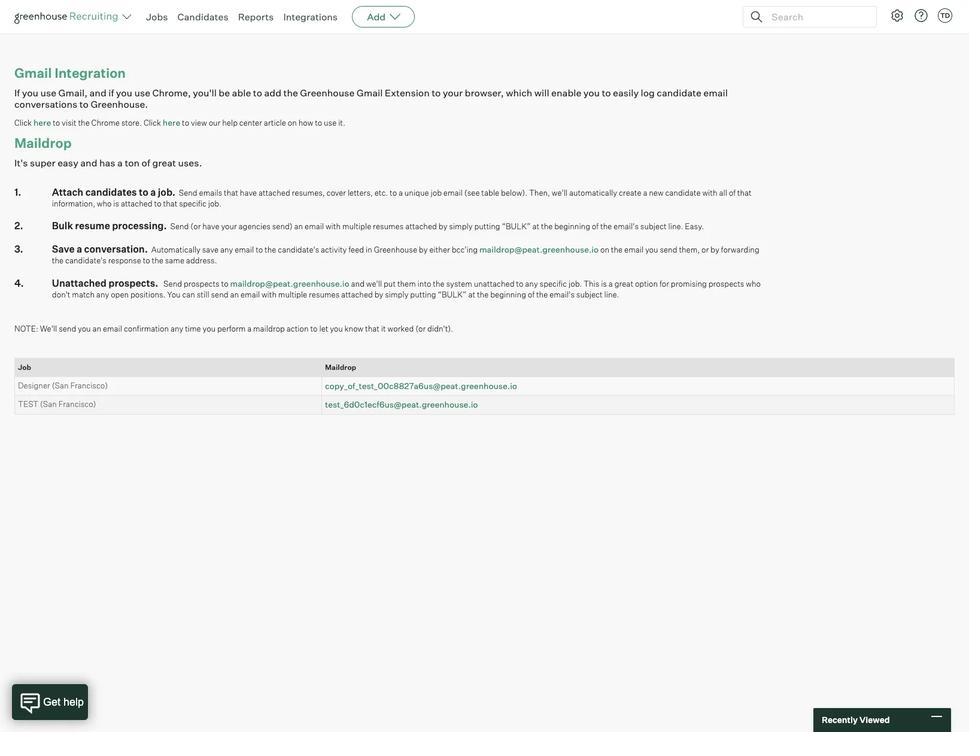 Task type: describe. For each thing, give the bounding box(es) containing it.
job. inside "and we'll put them into the system unattached to any specific job. this is a great option for promising prospects who don't match any open positions. you can still send an email with multiple resumes attached by simply putting "bulk" at the beginning of the email's subject line."
[[569, 279, 582, 288]]

of inside maildrop it's super easy and has a ton of great uses.
[[142, 157, 150, 169]]

resumes inside "and we'll put them into the system unattached to any specific job. this is a great option for promising prospects who don't match any open positions. you can still send an email with multiple resumes attached by simply putting "bulk" at the beginning of the email's subject line."
[[309, 290, 340, 299]]

resumes inside bulk resume processing. send (or have your agencies send) an email with multiple resumes attached by simply putting "bulk" at the beginning of the email's subject line. easy.
[[373, 222, 404, 231]]

specific inside "send emails that have attached resumes, cover letters, etc. to a unique job email (see table below). then, we'll automatically create a new candidate with all of that information, who is attached to that specific job."
[[179, 199, 207, 208]]

enable
[[552, 87, 582, 99]]

we'll inside "and we'll put them into the system unattached to any specific job. this is a great option for promising prospects who don't match any open positions. you can still send an email with multiple resumes attached by simply putting "bulk" at the beginning of the email's subject line."
[[367, 279, 382, 288]]

job
[[431, 188, 442, 197]]

a inside "and we'll put them into the system unattached to any specific job. this is a great option for promising prospects who don't match any open positions. you can still send an email with multiple resumes attached by simply putting "bulk" at the beginning of the email's subject line."
[[609, 279, 613, 288]]

test_6d0c1ecf6us@peat.greenhouse.io link
[[325, 400, 478, 410]]

if
[[109, 87, 114, 99]]

integrations
[[284, 11, 338, 23]]

candidate inside gmail integration if you use gmail, and if you use chrome, you'll be able to add the greenhouse gmail extension to your browser, which will enable you to easily log candidate email conversations to greenhouse.
[[657, 87, 702, 99]]

recently
[[823, 715, 859, 726]]

open
[[111, 290, 129, 299]]

copy_of_test_00c8827a6us@peat.greenhouse.io
[[325, 381, 518, 391]]

didn't).
[[428, 324, 454, 333]]

and inside "and we'll put them into the system unattached to any specific job. this is a great option for promising prospects who don't match any open positions. you can still send an email with multiple resumes attached by simply putting "bulk" at the beginning of the email's subject line."
[[351, 279, 365, 288]]

great inside "and we'll put them into the system unattached to any specific job. this is a great option for promising prospects who don't match any open positions. you can still send an email with multiple resumes attached by simply putting "bulk" at the beginning of the email's subject line."
[[615, 279, 634, 288]]

put
[[384, 279, 396, 288]]

same
[[165, 256, 185, 265]]

integrations link
[[284, 11, 338, 23]]

is inside "and we'll put them into the system unattached to any specific job. this is a great option for promising prospects who don't match any open positions. you can still send an email with multiple resumes attached by simply putting "bulk" at the beginning of the email's subject line."
[[602, 279, 607, 288]]

on inside on the email you send them, or by forwarding the candidate's response to the same address.
[[601, 245, 610, 255]]

of inside bulk resume processing. send (or have your agencies send) an email with multiple resumes attached by simply putting "bulk" at the beginning of the email's subject line. easy.
[[592, 222, 599, 231]]

0 vertical spatial job.
[[158, 186, 176, 198]]

viewed
[[860, 715, 891, 726]]

option
[[636, 279, 658, 288]]

processing.
[[112, 220, 167, 232]]

and inside gmail integration if you use gmail, and if you use chrome, you'll be able to add the greenhouse gmail extension to your browser, which will enable you to easily log candidate email conversations to greenhouse.
[[90, 87, 106, 99]]

can
[[182, 290, 195, 299]]

4.
[[14, 277, 24, 289]]

reports
[[238, 11, 274, 23]]

td button
[[936, 6, 956, 25]]

candidates
[[178, 11, 229, 23]]

your inside bulk resume processing. send (or have your agencies send) an email with multiple resumes attached by simply putting "bulk" at the beginning of the email's subject line. easy.
[[221, 222, 237, 231]]

0 horizontal spatial an
[[93, 324, 101, 333]]

still
[[197, 290, 209, 299]]

greenhouse recruiting image
[[14, 10, 122, 24]]

by inside on the email you send them, or by forwarding the candidate's response to the same address.
[[711, 245, 720, 255]]

test                 (san francisco)
[[18, 400, 96, 409]]

td button
[[939, 8, 953, 23]]

response
[[108, 256, 141, 265]]

conversation.
[[84, 243, 148, 255]]

1 horizontal spatial gmail
[[357, 87, 383, 99]]

greenhouse.
[[91, 98, 148, 110]]

use inside click here to visit the chrome store. click here to view our help center article on how to use it.
[[324, 118, 337, 127]]

unique
[[405, 188, 429, 197]]

simply inside "and we'll put them into the system unattached to any specific job. this is a great option for promising prospects who don't match any open positions. you can still send an email with multiple resumes attached by simply putting "bulk" at the beginning of the email's subject line."
[[385, 290, 409, 299]]

the inside click here to visit the chrome store. click here to view our help center article on how to use it.
[[78, 118, 90, 127]]

our
[[209, 118, 221, 127]]

click here to visit the chrome store. click here to view our help center article on how to use it.
[[14, 117, 346, 127]]

create
[[619, 188, 642, 197]]

to inside save a conversation. automatically save any email to the candidate's activity feed in greenhouse by either bcc'ing maildrop@peat.greenhouse.io
[[256, 245, 263, 255]]

send)
[[272, 222, 293, 231]]

is inside "send emails that have attached resumes, cover letters, etc. to a unique job email (see table below). then, we'll automatically create a new candidate with all of that information, who is attached to that specific job."
[[113, 199, 119, 208]]

the inside save a conversation. automatically save any email to the candidate's activity feed in greenhouse by either bcc'ing maildrop@peat.greenhouse.io
[[265, 245, 276, 255]]

"bulk" inside "and we'll put them into the system unattached to any specific job. this is a great option for promising prospects who don't match any open positions. you can still send an email with multiple resumes attached by simply putting "bulk" at the beginning of the email's subject line."
[[438, 290, 467, 299]]

let
[[320, 324, 329, 333]]

email inside "and we'll put them into the system unattached to any specific job. this is a great option for promising prospects who don't match any open positions. you can still send an email with multiple resumes attached by simply putting "bulk" at the beginning of the email's subject line."
[[241, 290, 260, 299]]

copy_of_test_00c8827a6us@peat.greenhouse.io link
[[325, 381, 518, 391]]

which
[[506, 87, 533, 99]]

candidates
[[85, 186, 137, 198]]

prospects inside unattached prospects. send prospects to maildrop@peat.greenhouse.io
[[184, 279, 220, 288]]

has
[[99, 157, 115, 169]]

confirmation
[[124, 324, 169, 333]]

new
[[650, 188, 664, 197]]

2 vertical spatial send
[[59, 324, 76, 333]]

you'll
[[193, 87, 217, 99]]

designer
[[18, 381, 50, 390]]

information,
[[52, 199, 95, 208]]

beginning inside "and we'll put them into the system unattached to any specific job. this is a great option for promising prospects who don't match any open positions. you can still send an email with multiple resumes attached by simply putting "bulk" at the beginning of the email's subject line."
[[491, 290, 527, 299]]

who inside "send emails that have attached resumes, cover letters, etc. to a unique job email (see table below). then, we'll automatically create a new candidate with all of that information, who is attached to that specific job."
[[97, 199, 112, 208]]

or
[[702, 245, 709, 255]]

your inside gmail integration if you use gmail, and if you use chrome, you'll be able to add the greenhouse gmail extension to your browser, which will enable you to easily log candidate email conversations to greenhouse.
[[443, 87, 463, 99]]

maildrop for maildrop
[[325, 363, 357, 372]]

who inside "and we'll put them into the system unattached to any specific job. this is a great option for promising prospects who don't match any open positions. you can still send an email with multiple resumes attached by simply putting "bulk" at the beginning of the email's subject line."
[[747, 279, 761, 288]]

don't
[[52, 290, 70, 299]]

job. inside "send emails that have attached resumes, cover letters, etc. to a unique job email (see table below). then, we'll automatically create a new candidate with all of that information, who is attached to that specific job."
[[208, 199, 222, 208]]

greenhouse inside gmail integration if you use gmail, and if you use chrome, you'll be able to add the greenhouse gmail extension to your browser, which will enable you to easily log candidate email conversations to greenhouse.
[[300, 87, 355, 99]]

reports link
[[238, 11, 274, 23]]

a up processing.
[[151, 186, 156, 198]]

multiple inside bulk resume processing. send (or have your agencies send) an email with multiple resumes attached by simply putting "bulk" at the beginning of the email's subject line. easy.
[[343, 222, 372, 231]]

by inside bulk resume processing. send (or have your agencies send) an email with multiple resumes attached by simply putting "bulk" at the beginning of the email's subject line. easy.
[[439, 222, 448, 231]]

"bulk" inside bulk resume processing. send (or have your agencies send) an email with multiple resumes attached by simply putting "bulk" at the beginning of the email's subject line. easy.
[[502, 222, 531, 231]]

agencies
[[239, 222, 271, 231]]

to inside on the email you send them, or by forwarding the candidate's response to the same address.
[[143, 256, 150, 265]]

etc.
[[375, 188, 388, 197]]

test
[[18, 400, 38, 409]]

(see
[[465, 188, 480, 197]]

be
[[219, 87, 230, 99]]

candidate's inside on the email you send them, or by forwarding the candidate's response to the same address.
[[65, 256, 107, 265]]

note: we'll send you an email confirmation any time you perform a maildrop action to let you know that it worked (or didn't).
[[14, 324, 454, 333]]

email's inside bulk resume processing. send (or have your agencies send) an email with multiple resumes attached by simply putting "bulk" at the beginning of the email's subject line. easy.
[[614, 222, 639, 231]]

any right unattached
[[526, 279, 538, 288]]

have inside "send emails that have attached resumes, cover letters, etc. to a unique job email (see table below). then, we'll automatically create a new candidate with all of that information, who is attached to that specific job."
[[240, 188, 257, 197]]

gmail integration if you use gmail, and if you use chrome, you'll be able to add the greenhouse gmail extension to your browser, which will enable you to easily log candidate email conversations to greenhouse.
[[14, 65, 728, 110]]

automatically
[[151, 245, 201, 255]]

attach
[[52, 186, 83, 198]]

putting inside "and we'll put them into the system unattached to any specific job. this is a great option for promising prospects who don't match any open positions. you can still send an email with multiple resumes attached by simply putting "bulk" at the beginning of the email's subject line."
[[411, 290, 437, 299]]

with inside bulk resume processing. send (or have your agencies send) an email with multiple resumes attached by simply putting "bulk" at the beginning of the email's subject line. easy.
[[326, 222, 341, 231]]

them,
[[680, 245, 700, 255]]

forwarding
[[722, 245, 760, 255]]

maildrop it's super easy and has a ton of great uses.
[[14, 135, 202, 169]]

candidate's inside save a conversation. automatically save any email to the candidate's activity feed in greenhouse by either bcc'ing maildrop@peat.greenhouse.io
[[278, 245, 319, 255]]

cover
[[327, 188, 346, 197]]

save
[[52, 243, 75, 255]]

it.
[[339, 118, 346, 127]]

attached inside "and we'll put them into the system unattached to any specific job. this is a great option for promising prospects who don't match any open positions. you can still send an email with multiple resumes attached by simply putting "bulk" at the beginning of the email's subject line."
[[342, 290, 373, 299]]

add button
[[352, 6, 415, 28]]

Search text field
[[769, 8, 866, 25]]

great inside maildrop it's super easy and has a ton of great uses.
[[152, 157, 176, 169]]

save a conversation. automatically save any email to the candidate's activity feed in greenhouse by either bcc'ing maildrop@peat.greenhouse.io
[[52, 243, 599, 255]]

then,
[[530, 188, 551, 197]]

bulk resume processing. send (or have your agencies send) an email with multiple resumes attached by simply putting "bulk" at the beginning of the email's subject line. easy.
[[52, 220, 705, 232]]

with inside "send emails that have attached resumes, cover letters, etc. to a unique job email (see table below). then, we'll automatically create a new candidate with all of that information, who is attached to that specific job."
[[703, 188, 718, 197]]

this
[[584, 279, 600, 288]]

1 here from the left
[[34, 117, 51, 127]]

unattached
[[52, 277, 107, 289]]

the inside gmail integration if you use gmail, and if you use chrome, you'll be able to add the greenhouse gmail extension to your browser, which will enable you to easily log candidate email conversations to greenhouse.
[[284, 87, 298, 99]]

0 vertical spatial gmail
[[14, 65, 52, 81]]

1 here link from the left
[[34, 117, 51, 127]]

any left the open
[[96, 290, 109, 299]]

at inside bulk resume processing. send (or have your agencies send) an email with multiple resumes attached by simply putting "bulk" at the beginning of the email's subject line. easy.
[[533, 222, 540, 231]]

to inside "and we'll put them into the system unattached to any specific job. this is a great option for promising prospects who don't match any open positions. you can still send an email with multiple resumes attached by simply putting "bulk" at the beginning of the email's subject line."
[[517, 279, 524, 288]]

and we'll put them into the system unattached to any specific job. this is a great option for promising prospects who don't match any open positions. you can still send an email with multiple resumes attached by simply putting "bulk" at the beginning of the email's subject line.
[[52, 279, 761, 299]]

email inside "send emails that have attached resumes, cover letters, etc. to a unique job email (see table below). then, we'll automatically create a new candidate with all of that information, who is attached to that specific job."
[[444, 188, 463, 197]]

all
[[720, 188, 728, 197]]

table
[[482, 188, 500, 197]]

any inside save a conversation. automatically save any email to the candidate's activity feed in greenhouse by either bcc'ing maildrop@peat.greenhouse.io
[[220, 245, 233, 255]]

prospects.
[[109, 277, 158, 289]]

maildrop for maildrop it's super easy and has a ton of great uses.
[[14, 135, 72, 151]]

automatically
[[570, 188, 618, 197]]

email's inside "and we'll put them into the system unattached to any specific job. this is a great option for promising prospects who don't match any open positions. you can still send an email with multiple resumes attached by simply putting "bulk" at the beginning of the email's subject line."
[[550, 290, 575, 299]]

action
[[287, 324, 309, 333]]

greenhouse inside save a conversation. automatically save any email to the candidate's activity feed in greenhouse by either bcc'ing maildrop@peat.greenhouse.io
[[374, 245, 418, 255]]



Task type: locate. For each thing, give the bounding box(es) containing it.
0 vertical spatial great
[[152, 157, 176, 169]]

1 horizontal spatial here link
[[163, 117, 180, 127]]

0 horizontal spatial send
[[59, 324, 76, 333]]

putting up bcc'ing
[[475, 222, 501, 231]]

bcc'ing
[[452, 245, 478, 255]]

1 horizontal spatial maildrop@peat.greenhouse.io
[[480, 244, 599, 255]]

0 horizontal spatial candidate's
[[65, 256, 107, 265]]

maildrop down the know
[[325, 363, 357, 372]]

maildrop@peat.greenhouse.io link up action
[[230, 278, 350, 288]]

1 vertical spatial "bulk"
[[438, 290, 467, 299]]

your left browser, on the top of the page
[[443, 87, 463, 99]]

send right still
[[211, 290, 229, 299]]

0 vertical spatial simply
[[450, 222, 473, 231]]

gmail
[[14, 65, 52, 81], [357, 87, 383, 99]]

at down then,
[[533, 222, 540, 231]]

here link
[[34, 117, 51, 127], [163, 117, 180, 127]]

1 horizontal spatial greenhouse
[[374, 245, 418, 255]]

0 horizontal spatial click
[[14, 118, 32, 127]]

a left ton
[[117, 157, 123, 169]]

by inside save a conversation. automatically save any email to the candidate's activity feed in greenhouse by either bcc'ing maildrop@peat.greenhouse.io
[[419, 245, 428, 255]]

that right all
[[738, 188, 752, 197]]

3.
[[14, 243, 23, 255]]

gmail up if
[[14, 65, 52, 81]]

and inside maildrop it's super easy and has a ton of great uses.
[[80, 157, 97, 169]]

line. inside "and we'll put them into the system unattached to any specific job. this is a great option for promising prospects who don't match any open positions. you can still send an email with multiple resumes attached by simply putting "bulk" at the beginning of the email's subject line."
[[605, 290, 620, 299]]

1 horizontal spatial candidate's
[[278, 245, 319, 255]]

0 horizontal spatial maildrop@peat.greenhouse.io link
[[230, 278, 350, 288]]

1 vertical spatial maildrop
[[325, 363, 357, 372]]

2 click from the left
[[144, 118, 161, 127]]

super
[[30, 157, 56, 169]]

visit
[[62, 118, 76, 127]]

0 vertical spatial with
[[703, 188, 718, 197]]

either
[[430, 245, 450, 255]]

send up automatically
[[170, 222, 189, 231]]

them
[[398, 279, 416, 288]]

0 horizontal spatial gmail
[[14, 65, 52, 81]]

here down conversations
[[34, 117, 51, 127]]

maildrop up super
[[14, 135, 72, 151]]

that left it
[[365, 324, 380, 333]]

job.
[[158, 186, 176, 198], [208, 199, 222, 208], [569, 279, 582, 288]]

prospects down forwarding
[[709, 279, 745, 288]]

0 vertical spatial we'll
[[552, 188, 568, 197]]

1 horizontal spatial maildrop@peat.greenhouse.io link
[[480, 244, 599, 255]]

article
[[264, 118, 286, 127]]

attached up the know
[[342, 290, 373, 299]]

resumes up let at the top left of page
[[309, 290, 340, 299]]

1 vertical spatial candidate's
[[65, 256, 107, 265]]

0 vertical spatial maildrop
[[14, 135, 72, 151]]

1 horizontal spatial we'll
[[552, 188, 568, 197]]

job. down "emails"
[[208, 199, 222, 208]]

1 horizontal spatial great
[[615, 279, 634, 288]]

an inside "and we'll put them into the system unattached to any specific job. this is a great option for promising prospects who don't match any open positions. you can still send an email with multiple resumes attached by simply putting "bulk" at the beginning of the email's subject line."
[[230, 290, 239, 299]]

gmail left extension
[[357, 87, 383, 99]]

0 vertical spatial an
[[294, 222, 303, 231]]

a left "new"
[[644, 188, 648, 197]]

1 horizontal spatial who
[[747, 279, 761, 288]]

match
[[72, 290, 95, 299]]

that
[[224, 188, 238, 197], [738, 188, 752, 197], [163, 199, 178, 208], [365, 324, 380, 333]]

putting down into
[[411, 290, 437, 299]]

prospects up still
[[184, 279, 220, 288]]

by up it
[[375, 290, 384, 299]]

0 vertical spatial who
[[97, 199, 112, 208]]

0 horizontal spatial resumes
[[309, 290, 340, 299]]

simply
[[450, 222, 473, 231], [385, 290, 409, 299]]

0 horizontal spatial who
[[97, 199, 112, 208]]

and left has
[[80, 157, 97, 169]]

simply up bcc'ing
[[450, 222, 473, 231]]

who down "candidates"
[[97, 199, 112, 208]]

at down system at the top left
[[469, 290, 476, 299]]

with left all
[[703, 188, 718, 197]]

0 horizontal spatial subject
[[577, 290, 603, 299]]

with inside "and we'll put them into the system unattached to any specific job. this is a great option for promising prospects who don't match any open positions. you can still send an email with multiple resumes attached by simply putting "bulk" at the beginning of the email's subject line."
[[262, 290, 277, 299]]

to inside unattached prospects. send prospects to maildrop@peat.greenhouse.io
[[221, 279, 229, 288]]

by right the or
[[711, 245, 720, 255]]

specific down "emails"
[[179, 199, 207, 208]]

job
[[18, 363, 31, 372]]

2 here from the left
[[163, 117, 180, 127]]

an right still
[[230, 290, 239, 299]]

0 vertical spatial and
[[90, 87, 106, 99]]

2 horizontal spatial send
[[660, 245, 678, 255]]

we'll right then,
[[552, 188, 568, 197]]

attached inside bulk resume processing. send (or have your agencies send) an email with multiple resumes attached by simply putting "bulk" at the beginning of the email's subject line. easy.
[[406, 222, 437, 231]]

1 horizontal spatial click
[[144, 118, 161, 127]]

maildrop@peat.greenhouse.io link up unattached
[[480, 244, 599, 255]]

here link down conversations
[[34, 117, 51, 127]]

0 horizontal spatial beginning
[[491, 290, 527, 299]]

a left unique
[[399, 188, 403, 197]]

letters,
[[348, 188, 373, 197]]

candidate inside "send emails that have attached resumes, cover letters, etc. to a unique job email (see table below). then, we'll automatically create a new candidate with all of that information, who is attached to that specific job."
[[666, 188, 701, 197]]

that up processing.
[[163, 199, 178, 208]]

2 vertical spatial and
[[351, 279, 365, 288]]

an inside bulk resume processing. send (or have your agencies send) an email with multiple resumes attached by simply putting "bulk" at the beginning of the email's subject line. easy.
[[294, 222, 303, 231]]

maildrop@peat.greenhouse.io up action
[[230, 278, 350, 288]]

if
[[14, 87, 20, 99]]

add
[[367, 11, 386, 23]]

of inside "send emails that have attached resumes, cover letters, etc. to a unique job email (see table below). then, we'll automatically create a new candidate with all of that information, who is attached to that specific job."
[[730, 188, 736, 197]]

1 vertical spatial send
[[170, 222, 189, 231]]

(san for copy_of_test_00c8827a6us@peat.greenhouse.io
[[52, 381, 69, 390]]

multiple inside "and we'll put them into the system unattached to any specific job. this is a great option for promising prospects who don't match any open positions. you can still send an email with multiple resumes attached by simply putting "bulk" at the beginning of the email's subject line."
[[278, 290, 307, 299]]

an
[[294, 222, 303, 231], [230, 290, 239, 299], [93, 324, 101, 333]]

activity
[[321, 245, 347, 255]]

a right this
[[609, 279, 613, 288]]

0 vertical spatial francisco)
[[70, 381, 108, 390]]

on inside click here to visit the chrome store. click here to view our help center article on how to use it.
[[288, 118, 297, 127]]

at
[[533, 222, 540, 231], [469, 290, 476, 299]]

attached left resumes,
[[259, 188, 290, 197]]

you
[[22, 87, 38, 99], [116, 87, 132, 99], [584, 87, 600, 99], [646, 245, 659, 255], [78, 324, 91, 333], [203, 324, 216, 333], [330, 324, 343, 333]]

in
[[366, 245, 373, 255]]

candidates link
[[178, 11, 229, 23]]

send
[[179, 188, 198, 197], [170, 222, 189, 231], [164, 279, 182, 288]]

browser,
[[465, 87, 504, 99]]

"bulk" down below).
[[502, 222, 531, 231]]

email inside save a conversation. automatically save any email to the candidate's activity feed in greenhouse by either bcc'ing maildrop@peat.greenhouse.io
[[235, 245, 254, 255]]

1 vertical spatial multiple
[[278, 290, 307, 299]]

1 vertical spatial line.
[[605, 290, 620, 299]]

is down attach candidates to a job.
[[113, 199, 119, 208]]

chrome
[[91, 118, 120, 127]]

that right "emails"
[[224, 188, 238, 197]]

job. up processing.
[[158, 186, 176, 198]]

0 horizontal spatial prospects
[[184, 279, 220, 288]]

perform
[[217, 324, 246, 333]]

able
[[232, 87, 251, 99]]

you inside on the email you send them, or by forwarding the candidate's response to the same address.
[[646, 245, 659, 255]]

1 vertical spatial candidate
[[666, 188, 701, 197]]

easy
[[58, 157, 78, 169]]

1 vertical spatial at
[[469, 290, 476, 299]]

chrome,
[[153, 87, 191, 99]]

help
[[222, 118, 238, 127]]

maildrop
[[14, 135, 72, 151], [325, 363, 357, 372]]

who down forwarding
[[747, 279, 761, 288]]

"bulk" down system at the top left
[[438, 290, 467, 299]]

2 vertical spatial with
[[262, 290, 277, 299]]

have inside bulk resume processing. send (or have your agencies send) an email with multiple resumes attached by simply putting "bulk" at the beginning of the email's subject line. easy.
[[203, 222, 220, 231]]

by up either
[[439, 222, 448, 231]]

we'll left the put
[[367, 279, 382, 288]]

any left time in the left top of the page
[[171, 324, 184, 333]]

1 horizontal spatial have
[[240, 188, 257, 197]]

0 horizontal spatial (or
[[191, 222, 201, 231]]

positions.
[[131, 290, 166, 299]]

1 vertical spatial putting
[[411, 290, 437, 299]]

send up the you
[[164, 279, 182, 288]]

your left agencies
[[221, 222, 237, 231]]

on left the how
[[288, 118, 297, 127]]

great left uses.
[[152, 157, 176, 169]]

1 horizontal spatial an
[[230, 290, 239, 299]]

use left it.
[[324, 118, 337, 127]]

ton
[[125, 157, 140, 169]]

1 vertical spatial subject
[[577, 290, 603, 299]]

gmail,
[[58, 87, 88, 99]]

resume
[[75, 220, 110, 232]]

send inside bulk resume processing. send (or have your agencies send) an email with multiple resumes attached by simply putting "bulk" at the beginning of the email's subject line. easy.
[[170, 222, 189, 231]]

0 vertical spatial beginning
[[555, 222, 591, 231]]

have up agencies
[[240, 188, 257, 197]]

an right send) on the top left of the page
[[294, 222, 303, 231]]

attached up processing.
[[121, 199, 153, 208]]

1 vertical spatial francisco)
[[59, 400, 96, 409]]

use left "gmail," on the top left of the page
[[40, 87, 56, 99]]

on the email you send them, or by forwarding the candidate's response to the same address.
[[52, 245, 760, 265]]

0 vertical spatial (san
[[52, 381, 69, 390]]

1 horizontal spatial resumes
[[373, 222, 404, 231]]

candidate's down send) on the top left of the page
[[278, 245, 319, 255]]

0 horizontal spatial putting
[[411, 290, 437, 299]]

maildrop@peat.greenhouse.io inside unattached prospects. send prospects to maildrop@peat.greenhouse.io
[[230, 278, 350, 288]]

send inside on the email you send them, or by forwarding the candidate's response to the same address.
[[660, 245, 678, 255]]

0 horizontal spatial use
[[40, 87, 56, 99]]

integration
[[55, 65, 126, 81]]

send inside "and we'll put them into the system unattached to any specific job. this is a great option for promising prospects who don't match any open positions. you can still send an email with multiple resumes attached by simply putting "bulk" at the beginning of the email's subject line."
[[211, 290, 229, 299]]

a right save
[[77, 243, 82, 255]]

a right the perform
[[248, 324, 252, 333]]

with up the maildrop in the left top of the page
[[262, 290, 277, 299]]

email inside bulk resume processing. send (or have your agencies send) an email with multiple resumes attached by simply putting "bulk" at the beginning of the email's subject line. easy.
[[305, 222, 324, 231]]

1 horizontal spatial beginning
[[555, 222, 591, 231]]

an down the match
[[93, 324, 101, 333]]

francisco) for copy_of_test_00c8827a6us@peat.greenhouse.io
[[70, 381, 108, 390]]

maildrop inside maildrop it's super easy and has a ton of great uses.
[[14, 135, 72, 151]]

send right we'll
[[59, 324, 76, 333]]

0 vertical spatial (or
[[191, 222, 201, 231]]

1 vertical spatial your
[[221, 222, 237, 231]]

maildrop@peat.greenhouse.io
[[480, 244, 599, 255], [230, 278, 350, 288]]

(san up test                 (san francisco)
[[52, 381, 69, 390]]

by inside "and we'll put them into the system unattached to any specific job. this is a great option for promising prospects who don't match any open positions. you can still send an email with multiple resumes attached by simply putting "bulk" at the beginning of the email's subject line."
[[375, 290, 384, 299]]

email inside gmail integration if you use gmail, and if you use chrome, you'll be able to add the greenhouse gmail extension to your browser, which will enable you to easily log candidate email conversations to greenhouse.
[[704, 87, 728, 99]]

send inside "send emails that have attached resumes, cover letters, etc. to a unique job email (see table below). then, we'll automatically create a new candidate with all of that information, who is attached to that specific job."
[[179, 188, 198, 197]]

candidate's up unattached on the top of the page
[[65, 256, 107, 265]]

here link left view
[[163, 117, 180, 127]]

and left the put
[[351, 279, 365, 288]]

1 horizontal spatial specific
[[540, 279, 567, 288]]

multiple up action
[[278, 290, 307, 299]]

2 prospects from the left
[[709, 279, 745, 288]]

1 horizontal spatial maildrop
[[325, 363, 357, 372]]

promising
[[671, 279, 707, 288]]

attach candidates to a job.
[[52, 186, 176, 198]]

0 horizontal spatial is
[[113, 199, 119, 208]]

0 horizontal spatial here
[[34, 117, 51, 127]]

2 horizontal spatial an
[[294, 222, 303, 231]]

easy.
[[686, 222, 705, 231]]

of inside "and we'll put them into the system unattached to any specific job. this is a great option for promising prospects who don't match any open positions. you can still send an email with multiple resumes attached by simply putting "bulk" at the beginning of the email's subject line."
[[528, 290, 535, 299]]

conversations
[[14, 98, 77, 110]]

we'll
[[552, 188, 568, 197], [367, 279, 382, 288]]

0 vertical spatial maildrop@peat.greenhouse.io link
[[480, 244, 599, 255]]

extension
[[385, 87, 430, 99]]

subject
[[641, 222, 667, 231], [577, 290, 603, 299]]

a inside maildrop it's super easy and has a ton of great uses.
[[117, 157, 123, 169]]

use
[[40, 87, 56, 99], [134, 87, 150, 99], [324, 118, 337, 127]]

feed
[[349, 245, 364, 255]]

1 vertical spatial have
[[203, 222, 220, 231]]

0 horizontal spatial your
[[221, 222, 237, 231]]

2 vertical spatial send
[[164, 279, 182, 288]]

1 horizontal spatial simply
[[450, 222, 473, 231]]

0 vertical spatial candidate's
[[278, 245, 319, 255]]

1 horizontal spatial with
[[326, 222, 341, 231]]

0 horizontal spatial line.
[[605, 290, 620, 299]]

multiple up feed
[[343, 222, 372, 231]]

view
[[191, 118, 207, 127]]

maildrop@peat.greenhouse.io inside save a conversation. automatically save any email to the candidate's activity feed in greenhouse by either bcc'ing maildrop@peat.greenhouse.io
[[480, 244, 599, 255]]

specific inside "and we'll put them into the system unattached to any specific job. this is a great option for promising prospects who don't match any open positions. you can still send an email with multiple resumes attached by simply putting "bulk" at the beginning of the email's subject line."
[[540, 279, 567, 288]]

any right save
[[220, 245, 233, 255]]

send left "emails"
[[179, 188, 198, 197]]

prospects inside "and we'll put them into the system unattached to any specific job. this is a great option for promising prospects who don't match any open positions. you can still send an email with multiple resumes attached by simply putting "bulk" at the beginning of the email's subject line."
[[709, 279, 745, 288]]

for
[[660, 279, 670, 288]]

by left either
[[419, 245, 428, 255]]

simply inside bulk resume processing. send (or have your agencies send) an email with multiple resumes attached by simply putting "bulk" at the beginning of the email's subject line. easy.
[[450, 222, 473, 231]]

1 vertical spatial with
[[326, 222, 341, 231]]

francisco) for test_6d0c1ecf6us@peat.greenhouse.io
[[59, 400, 96, 409]]

at inside "and we'll put them into the system unattached to any specific job. this is a great option for promising prospects who don't match any open positions. you can still send an email with multiple resumes attached by simply putting "bulk" at the beginning of the email's subject line."
[[469, 290, 476, 299]]

(or up automatically
[[191, 222, 201, 231]]

2 horizontal spatial with
[[703, 188, 718, 197]]

0 horizontal spatial "bulk"
[[438, 290, 467, 299]]

0 vertical spatial email's
[[614, 222, 639, 231]]

(san for test_6d0c1ecf6us@peat.greenhouse.io
[[40, 400, 57, 409]]

1 vertical spatial email's
[[550, 290, 575, 299]]

have up save
[[203, 222, 220, 231]]

specific left this
[[540, 279, 567, 288]]

the
[[284, 87, 298, 99], [78, 118, 90, 127], [542, 222, 553, 231], [601, 222, 612, 231], [265, 245, 276, 255], [612, 245, 623, 255], [52, 256, 64, 265], [152, 256, 164, 265], [433, 279, 445, 288], [477, 290, 489, 299], [537, 290, 548, 299]]

beginning down automatically
[[555, 222, 591, 231]]

multiple
[[343, 222, 372, 231], [278, 290, 307, 299]]

here left view
[[163, 117, 180, 127]]

line. inside bulk resume processing. send (or have your agencies send) an email with multiple resumes attached by simply putting "bulk" at the beginning of the email's subject line. easy.
[[669, 222, 684, 231]]

subject down "new"
[[641, 222, 667, 231]]

and left if
[[90, 87, 106, 99]]

0 vertical spatial send
[[179, 188, 198, 197]]

configure image
[[891, 8, 905, 23]]

subject inside bulk resume processing. send (or have your agencies send) an email with multiple resumes attached by simply putting "bulk" at the beginning of the email's subject line. easy.
[[641, 222, 667, 231]]

2 vertical spatial an
[[93, 324, 101, 333]]

candidate
[[657, 87, 702, 99], [666, 188, 701, 197]]

maildrop@peat.greenhouse.io link for send
[[230, 278, 350, 288]]

email inside on the email you send them, or by forwarding the candidate's response to the same address.
[[625, 245, 644, 255]]

your
[[443, 87, 463, 99], [221, 222, 237, 231]]

maildrop@peat.greenhouse.io up unattached
[[480, 244, 599, 255]]

1 horizontal spatial multiple
[[343, 222, 372, 231]]

simply down the put
[[385, 290, 409, 299]]

line.
[[669, 222, 684, 231], [605, 290, 620, 299]]

send left them,
[[660, 245, 678, 255]]

francisco) down designer                 (san francisco)
[[59, 400, 96, 409]]

0 vertical spatial at
[[533, 222, 540, 231]]

1 horizontal spatial prospects
[[709, 279, 745, 288]]

recently viewed
[[823, 715, 891, 726]]

1 horizontal spatial (or
[[416, 324, 426, 333]]

1 horizontal spatial subject
[[641, 222, 667, 231]]

0 horizontal spatial multiple
[[278, 290, 307, 299]]

(or left "didn't)."
[[416, 324, 426, 333]]

0 horizontal spatial greenhouse
[[300, 87, 355, 99]]

subject inside "and we'll put them into the system unattached to any specific job. this is a great option for promising prospects who don't match any open positions. you can still send an email with multiple resumes attached by simply putting "bulk" at the beginning of the email's subject line."
[[577, 290, 603, 299]]

0 horizontal spatial job.
[[158, 186, 176, 198]]

candidate right "new"
[[666, 188, 701, 197]]

maildrop@peat.greenhouse.io link for conversation.
[[480, 244, 599, 255]]

francisco) up test                 (san francisco)
[[70, 381, 108, 390]]

francisco)
[[70, 381, 108, 390], [59, 400, 96, 409]]

1 horizontal spatial send
[[211, 290, 229, 299]]

save
[[202, 245, 219, 255]]

(san right test
[[40, 400, 57, 409]]

great left the option
[[615, 279, 634, 288]]

system
[[447, 279, 473, 288]]

click down conversations
[[14, 118, 32, 127]]

click right store.
[[144, 118, 161, 127]]

1 click from the left
[[14, 118, 32, 127]]

0 vertical spatial subject
[[641, 222, 667, 231]]

putting inside bulk resume processing. send (or have your agencies send) an email with multiple resumes attached by simply putting "bulk" at the beginning of the email's subject line. easy.
[[475, 222, 501, 231]]

beginning inside bulk resume processing. send (or have your agencies send) an email with multiple resumes attached by simply putting "bulk" at the beginning of the email's subject line. easy.
[[555, 222, 591, 231]]

1 horizontal spatial "bulk"
[[502, 222, 531, 231]]

beginning down unattached
[[491, 290, 527, 299]]

0 horizontal spatial here link
[[34, 117, 51, 127]]

email's
[[614, 222, 639, 231], [550, 290, 575, 299]]

0 horizontal spatial email's
[[550, 290, 575, 299]]

1 vertical spatial on
[[601, 245, 610, 255]]

on down automatically
[[601, 245, 610, 255]]

subject down this
[[577, 290, 603, 299]]

jobs link
[[146, 11, 168, 23]]

great
[[152, 157, 176, 169], [615, 279, 634, 288]]

prospects
[[184, 279, 220, 288], [709, 279, 745, 288]]

1 vertical spatial who
[[747, 279, 761, 288]]

it's
[[14, 157, 28, 169]]

store.
[[121, 118, 142, 127]]

0 vertical spatial your
[[443, 87, 463, 99]]

you
[[167, 290, 181, 299]]

0 horizontal spatial maildrop@peat.greenhouse.io
[[230, 278, 350, 288]]

uses.
[[178, 157, 202, 169]]

2.
[[14, 220, 23, 232]]

we'll
[[40, 324, 57, 333]]

2 here link from the left
[[163, 117, 180, 127]]

greenhouse up it.
[[300, 87, 355, 99]]

1 vertical spatial simply
[[385, 290, 409, 299]]

we'll inside "send emails that have attached resumes, cover letters, etc. to a unique job email (see table below). then, we'll automatically create a new candidate with all of that information, who is attached to that specific job."
[[552, 188, 568, 197]]

test_6d0c1ecf6us@peat.greenhouse.io
[[325, 400, 478, 410]]

attached up either
[[406, 222, 437, 231]]

candidate right log
[[657, 87, 702, 99]]

0 horizontal spatial have
[[203, 222, 220, 231]]

add
[[264, 87, 282, 99]]

send inside unattached prospects. send prospects to maildrop@peat.greenhouse.io
[[164, 279, 182, 288]]

1 horizontal spatial use
[[134, 87, 150, 99]]

1 vertical spatial (or
[[416, 324, 426, 333]]

1 prospects from the left
[[184, 279, 220, 288]]

is right this
[[602, 279, 607, 288]]

1 vertical spatial great
[[615, 279, 634, 288]]

(or inside bulk resume processing. send (or have your agencies send) an email with multiple resumes attached by simply putting "bulk" at the beginning of the email's subject line. easy.
[[191, 222, 201, 231]]

0 vertical spatial multiple
[[343, 222, 372, 231]]

send
[[660, 245, 678, 255], [211, 290, 229, 299], [59, 324, 76, 333]]

resumes down "send emails that have attached resumes, cover letters, etc. to a unique job email (see table below). then, we'll automatically create a new candidate with all of that information, who is attached to that specific job."
[[373, 222, 404, 231]]



Task type: vqa. For each thing, say whether or not it's contained in the screenshot.
Schedule
no



